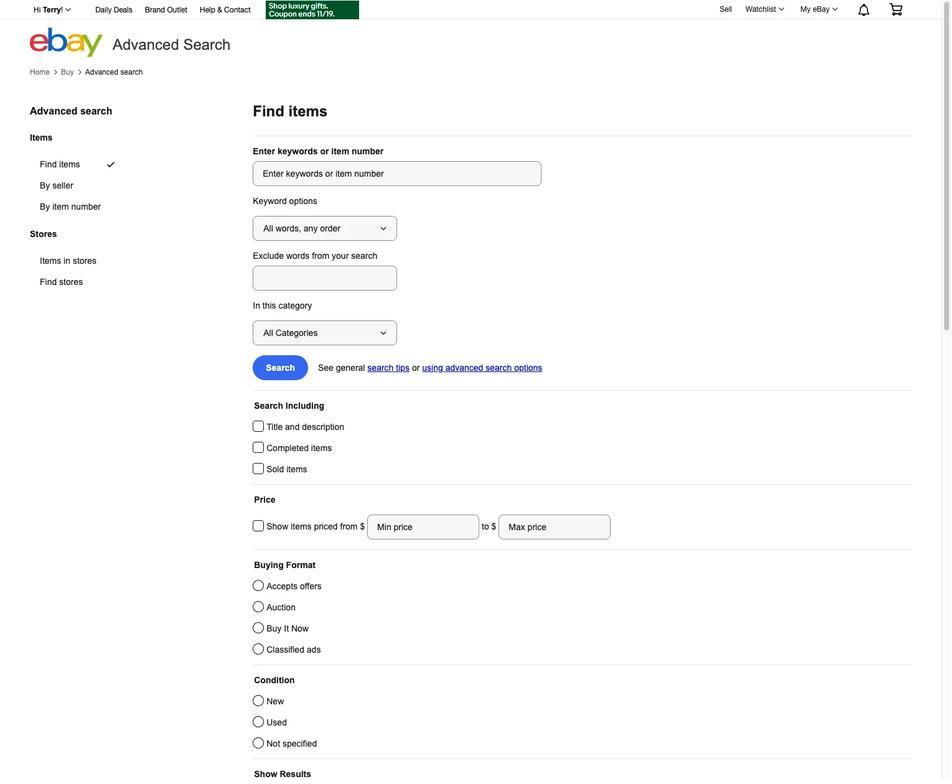 Task type: locate. For each thing, give the bounding box(es) containing it.
banner containing sell
[[27, 0, 912, 57]]

0 vertical spatial stores
[[73, 256, 97, 266]]

buy right home link
[[61, 68, 74, 77]]

Enter keywords or item number text field
[[253, 161, 542, 186]]

ebay
[[813, 5, 830, 14]]

buying
[[254, 560, 284, 570]]

$ right priced
[[360, 522, 367, 532]]

using
[[422, 363, 443, 373]]

2 vertical spatial search
[[254, 401, 283, 411]]

your shopping cart image
[[889, 3, 904, 16]]

1 $ from the left
[[360, 522, 367, 532]]

1 vertical spatial find items
[[40, 160, 80, 170]]

number
[[352, 146, 384, 156], [71, 202, 101, 212]]

0 vertical spatial advanced
[[113, 36, 179, 53]]

find items up keywords
[[253, 103, 328, 120]]

enter
[[253, 146, 275, 156]]

1 vertical spatial stores
[[59, 277, 83, 287]]

find items up seller
[[40, 160, 80, 170]]

1 horizontal spatial options
[[514, 363, 543, 373]]

number up enter keywords or item number text box at the top of page
[[352, 146, 384, 156]]

buy it now
[[267, 624, 309, 634]]

0 horizontal spatial from
[[312, 251, 330, 261]]

1 vertical spatial find
[[40, 160, 57, 170]]

to
[[482, 522, 489, 532]]

0 vertical spatial search
[[183, 36, 231, 53]]

1 horizontal spatial from
[[340, 522, 358, 532]]

from left 'your'
[[312, 251, 330, 261]]

keywords
[[278, 146, 318, 156]]

1 vertical spatial buy
[[267, 624, 282, 634]]

1 vertical spatial search
[[266, 363, 295, 373]]

search inside button
[[266, 363, 295, 373]]

items up find items link
[[30, 132, 53, 142]]

seller
[[52, 181, 73, 191]]

find
[[253, 103, 285, 120], [40, 160, 57, 170], [40, 277, 57, 287]]

advanced search right buy link
[[85, 68, 143, 77]]

find down the items in stores
[[40, 277, 57, 287]]

brand outlet
[[145, 6, 187, 14]]

advanced search down buy link
[[30, 106, 112, 116]]

stores
[[30, 229, 57, 239]]

search right 'your'
[[351, 251, 377, 261]]

search for search button
[[266, 363, 295, 373]]

0 horizontal spatial number
[[71, 202, 101, 212]]

$ right to
[[492, 522, 497, 532]]

search down advanced search
[[120, 68, 143, 77]]

search down help
[[183, 36, 231, 53]]

find items
[[253, 103, 328, 120], [40, 160, 80, 170]]

Enter minimum price range value, $ text field
[[367, 515, 480, 540]]

1 vertical spatial or
[[412, 363, 420, 373]]

or
[[320, 146, 329, 156], [412, 363, 420, 373]]

in this category
[[253, 301, 312, 311]]

find up by seller
[[40, 160, 57, 170]]

advanced down buy link
[[30, 106, 78, 116]]

stores down the items in stores
[[59, 277, 83, 287]]

items in stores
[[40, 256, 97, 266]]

find up enter
[[253, 103, 285, 120]]

1 by from the top
[[40, 181, 50, 191]]

banner
[[27, 0, 912, 57]]

1 horizontal spatial $
[[492, 522, 497, 532]]

show
[[267, 522, 288, 532]]

auction
[[267, 603, 296, 613]]

condition
[[254, 676, 295, 686]]

sell
[[720, 5, 732, 13]]

0 horizontal spatial or
[[320, 146, 329, 156]]

1 vertical spatial options
[[514, 363, 543, 373]]

format
[[286, 560, 316, 570]]

items down completed items
[[287, 465, 307, 474]]

buy
[[61, 68, 74, 77], [267, 624, 282, 634]]

items left "in"
[[40, 256, 61, 266]]

account navigation
[[27, 0, 912, 21]]

items down description
[[311, 443, 332, 453]]

1 vertical spatial by
[[40, 202, 50, 212]]

hi
[[34, 6, 41, 14]]

item down seller
[[52, 202, 69, 212]]

item
[[331, 146, 349, 156], [52, 202, 69, 212]]

Exclude words from your search text field
[[253, 266, 397, 291]]

1 vertical spatial number
[[71, 202, 101, 212]]

$
[[360, 522, 367, 532], [492, 522, 497, 532]]

items up seller
[[59, 160, 80, 170]]

not specified
[[267, 739, 317, 749]]

items for items in stores
[[40, 256, 61, 266]]

by seller
[[40, 181, 73, 191]]

items
[[30, 132, 53, 142], [40, 256, 61, 266]]

sold
[[267, 465, 284, 474]]

buy left the it
[[267, 624, 282, 634]]

advanced down brand
[[113, 36, 179, 53]]

search
[[183, 36, 231, 53], [266, 363, 295, 373], [254, 401, 283, 411]]

specified
[[283, 739, 317, 749]]

stores
[[73, 256, 97, 266], [59, 277, 83, 287]]

find inside find items link
[[40, 160, 57, 170]]

0 horizontal spatial item
[[52, 202, 69, 212]]

by for by seller
[[40, 181, 50, 191]]

by left seller
[[40, 181, 50, 191]]

search up the title
[[254, 401, 283, 411]]

or right tips
[[412, 363, 420, 373]]

stores right "in"
[[73, 256, 97, 266]]

by item number link
[[30, 196, 131, 217]]

1 vertical spatial item
[[52, 202, 69, 212]]

items right show
[[291, 522, 312, 532]]

1 vertical spatial advanced
[[85, 68, 118, 77]]

advanced
[[113, 36, 179, 53], [85, 68, 118, 77], [30, 106, 78, 116]]

exclude words from your search
[[253, 251, 377, 261]]

2 vertical spatial find
[[40, 277, 57, 287]]

by
[[40, 181, 50, 191], [40, 202, 50, 212]]

from right priced
[[340, 522, 358, 532]]

sold items
[[267, 465, 307, 474]]

&
[[217, 6, 222, 14]]

from
[[312, 251, 330, 261], [340, 522, 358, 532]]

hi terry !
[[34, 6, 63, 14]]

search
[[120, 68, 143, 77], [80, 106, 112, 116], [351, 251, 377, 261], [368, 363, 394, 373], [486, 363, 512, 373]]

0 horizontal spatial $
[[360, 522, 367, 532]]

1 horizontal spatial item
[[331, 146, 349, 156]]

keyword
[[253, 196, 287, 206]]

1 vertical spatial items
[[40, 256, 61, 266]]

search button
[[253, 356, 308, 380]]

or right keywords
[[320, 146, 329, 156]]

outlet
[[167, 6, 187, 14]]

accepts offers
[[267, 582, 322, 592]]

1 horizontal spatial find items
[[253, 103, 328, 120]]

in
[[253, 301, 260, 311]]

find inside find stores link
[[40, 277, 57, 287]]

advanced
[[446, 363, 483, 373]]

advanced search
[[113, 36, 231, 53]]

number down "by seller" link
[[71, 202, 101, 212]]

0 horizontal spatial buy
[[61, 68, 74, 77]]

brand outlet link
[[145, 4, 187, 17]]

item right keywords
[[331, 146, 349, 156]]

0 horizontal spatial find items
[[40, 160, 80, 170]]

this
[[263, 301, 276, 311]]

0 vertical spatial number
[[352, 146, 384, 156]]

by for by item number
[[40, 202, 50, 212]]

0 vertical spatial from
[[312, 251, 330, 261]]

title and description
[[267, 422, 344, 432]]

2 by from the top
[[40, 202, 50, 212]]

0 horizontal spatial options
[[289, 196, 317, 206]]

find for find stores link
[[40, 277, 57, 287]]

search including
[[254, 401, 324, 411]]

0 vertical spatial find items
[[253, 103, 328, 120]]

0 vertical spatial advanced search
[[85, 68, 143, 77]]

advanced right buy link
[[85, 68, 118, 77]]

0 vertical spatial items
[[30, 132, 53, 142]]

search up search including
[[266, 363, 295, 373]]

including
[[286, 401, 324, 411]]

1 horizontal spatial or
[[412, 363, 420, 373]]

advanced search
[[85, 68, 143, 77], [30, 106, 112, 116]]

by down by seller
[[40, 202, 50, 212]]

0 vertical spatial by
[[40, 181, 50, 191]]

0 vertical spatial options
[[289, 196, 317, 206]]

options
[[289, 196, 317, 206], [514, 363, 543, 373]]

0 vertical spatial buy
[[61, 68, 74, 77]]

classified ads
[[267, 645, 321, 655]]

items
[[289, 103, 328, 120], [59, 160, 80, 170], [311, 443, 332, 453], [287, 465, 307, 474], [291, 522, 312, 532]]

1 horizontal spatial buy
[[267, 624, 282, 634]]



Task type: vqa. For each thing, say whether or not it's contained in the screenshot.
Was: within the $159.00 was: $279.00 free shipping 2,407 sold
no



Task type: describe. For each thing, give the bounding box(es) containing it.
my ebay link
[[794, 2, 844, 17]]

my ebay
[[801, 5, 830, 14]]

1 horizontal spatial number
[[352, 146, 384, 156]]

Enter maximum price range value, $ text field
[[499, 515, 611, 540]]

terry
[[43, 6, 61, 14]]

items in stores link
[[30, 251, 126, 272]]

description
[[302, 422, 344, 432]]

home link
[[30, 68, 50, 77]]

sell link
[[714, 5, 738, 13]]

it
[[284, 624, 289, 634]]

get the coupon image
[[266, 1, 359, 19]]

items for items
[[30, 132, 53, 142]]

0 vertical spatial or
[[320, 146, 329, 156]]

buy for buy link
[[61, 68, 74, 77]]

new
[[267, 697, 284, 707]]

price
[[254, 495, 276, 505]]

daily
[[95, 6, 112, 14]]

daily deals
[[95, 6, 132, 14]]

find stores
[[40, 277, 83, 287]]

daily deals link
[[95, 4, 132, 17]]

completed items
[[267, 443, 332, 453]]

watchlist
[[746, 5, 777, 14]]

priced
[[314, 522, 338, 532]]

exclude
[[253, 251, 284, 261]]

your
[[332, 251, 349, 261]]

show items priced from
[[267, 522, 360, 532]]

find items link
[[30, 154, 131, 175]]

search down the advanced search link
[[80, 106, 112, 116]]

keyword options
[[253, 196, 317, 206]]

find items inside find items link
[[40, 160, 80, 170]]

classified
[[267, 645, 304, 655]]

see general search tips or using advanced search options
[[318, 363, 543, 373]]

category
[[279, 301, 312, 311]]

by item number
[[40, 202, 101, 212]]

search right advanced
[[486, 363, 512, 373]]

0 vertical spatial find
[[253, 103, 285, 120]]

search left tips
[[368, 363, 394, 373]]

see
[[318, 363, 334, 373]]

to $
[[480, 522, 499, 532]]

search tips link
[[368, 363, 410, 373]]

find stores link
[[30, 272, 126, 293]]

home
[[30, 68, 50, 77]]

!
[[61, 6, 63, 14]]

contact
[[224, 6, 251, 14]]

find for find items link
[[40, 160, 57, 170]]

help & contact link
[[200, 4, 251, 17]]

used
[[267, 718, 287, 728]]

help
[[200, 6, 215, 14]]

brand
[[145, 6, 165, 14]]

and
[[285, 422, 300, 432]]

help & contact
[[200, 6, 251, 14]]

buy link
[[61, 68, 74, 77]]

1 vertical spatial advanced search
[[30, 106, 112, 116]]

by seller link
[[30, 175, 131, 196]]

general
[[336, 363, 365, 373]]

ads
[[307, 645, 321, 655]]

search for search including
[[254, 401, 283, 411]]

0 vertical spatial item
[[331, 146, 349, 156]]

title
[[267, 422, 283, 432]]

watchlist link
[[739, 2, 790, 17]]

offers
[[300, 582, 322, 592]]

my
[[801, 5, 811, 14]]

in
[[64, 256, 70, 266]]

buy for buy it now
[[267, 624, 282, 634]]

words
[[286, 251, 310, 261]]

now
[[291, 624, 309, 634]]

not
[[267, 739, 280, 749]]

completed
[[267, 443, 309, 453]]

2 $ from the left
[[492, 522, 497, 532]]

1 vertical spatial from
[[340, 522, 358, 532]]

buying format
[[254, 560, 316, 570]]

2 vertical spatial advanced
[[30, 106, 78, 116]]

tips
[[396, 363, 410, 373]]

deals
[[114, 6, 132, 14]]

using advanced search options link
[[422, 363, 543, 373]]

enter keywords or item number
[[253, 146, 384, 156]]

items up enter keywords or item number
[[289, 103, 328, 120]]

advanced search link
[[85, 68, 143, 77]]

accepts
[[267, 582, 298, 592]]



